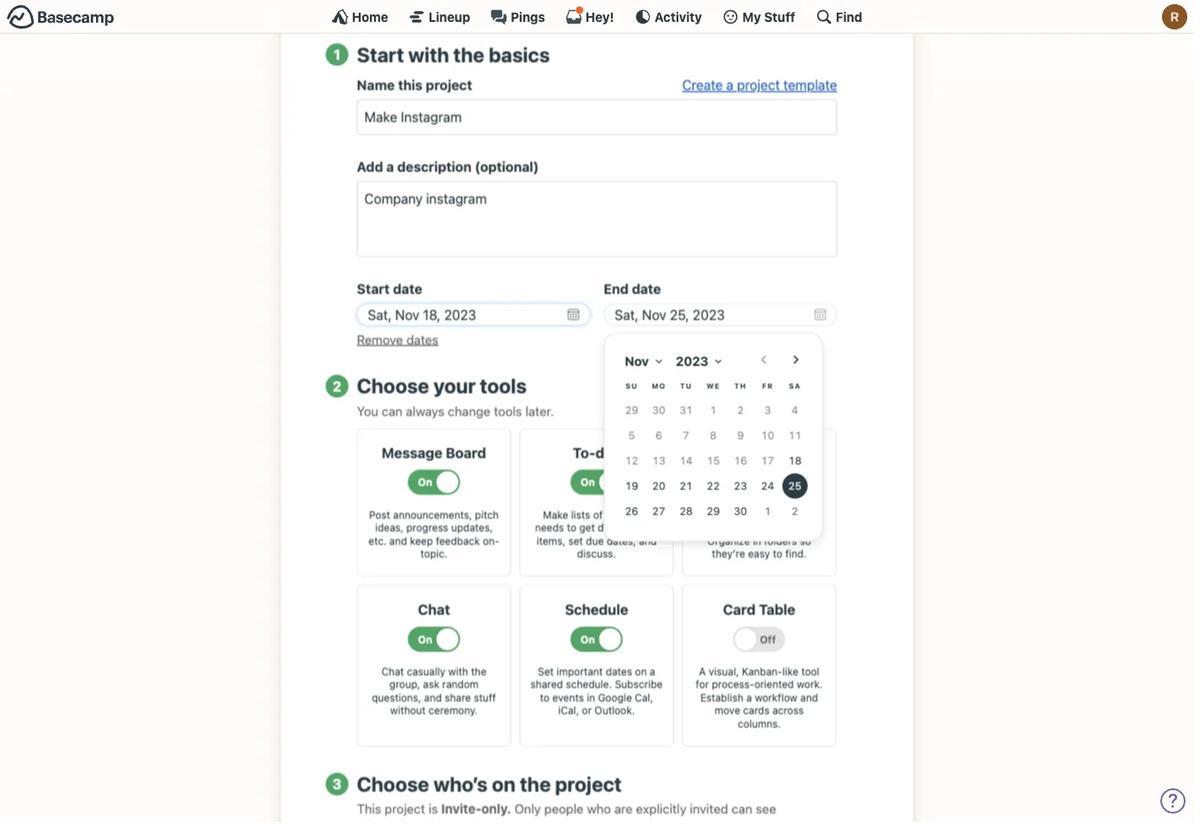 Task type: describe. For each thing, give the bounding box(es) containing it.
0 vertical spatial with
[[408, 42, 449, 66]]

due
[[586, 535, 604, 547]]

without
[[390, 705, 426, 717]]

project up the (
[[385, 802, 425, 817]]

project inside only people who are explicitly invited can see this project (
[[381, 820, 422, 822]]

choose your tools
[[357, 374, 527, 398]]

they're
[[712, 548, 745, 560]]

we
[[706, 382, 720, 390]]

9 button
[[728, 423, 753, 448]]

so
[[800, 535, 811, 547]]

13
[[652, 454, 665, 466]]

0 horizontal spatial 30 button
[[646, 398, 672, 423]]

make
[[543, 509, 568, 521]]

people
[[544, 802, 584, 817]]

0 horizontal spatial 1
[[334, 46, 341, 63]]

workflow
[[755, 692, 798, 704]]

cards
[[743, 705, 770, 717]]

3 inside button
[[764, 404, 771, 416]]

hey! button
[[565, 6, 614, 25]]

is
[[429, 802, 438, 817]]

start with the basics
[[357, 42, 550, 66]]

7 button
[[673, 423, 699, 448]]

18 button
[[782, 448, 808, 473]]

needs
[[535, 522, 564, 534]]

22 button
[[701, 473, 726, 499]]

start for start with the basics
[[357, 42, 404, 66]]

project up who
[[555, 772, 622, 796]]

5
[[628, 429, 635, 441]]

folders
[[764, 535, 797, 547]]

your
[[433, 374, 476, 398]]

pings
[[511, 9, 545, 24]]

25
[[788, 480, 802, 492]]

sa
[[789, 382, 801, 390]]

0 horizontal spatial can
[[382, 404, 403, 418]]

columns.
[[738, 718, 781, 730]]

get
[[579, 522, 595, 534]]

can inside only people who are explicitly invited can see this project (
[[732, 802, 752, 817]]

random
[[442, 679, 479, 691]]

that
[[631, 509, 650, 521]]

1 vertical spatial 2 button
[[782, 499, 808, 524]]

0 horizontal spatial on
[[492, 772, 516, 796]]

table
[[759, 601, 796, 618]]

stuff
[[474, 692, 496, 704]]

project left template
[[737, 77, 780, 93]]

24
[[761, 480, 774, 492]]

th
[[734, 382, 747, 390]]

a inside set important dates on a shared schedule. subscribe to events in google cal, ical, or outlook.
[[650, 666, 655, 677]]

0 horizontal spatial 2 button
[[728, 398, 753, 423]]

my stuff button
[[722, 8, 795, 25]]

date for start date
[[393, 281, 422, 297]]

0 vertical spatial 2
[[333, 378, 341, 394]]

20
[[652, 480, 665, 492]]

remove
[[357, 332, 403, 347]]

chat for chat
[[418, 601, 450, 618]]

lists
[[571, 509, 590, 521]]

22
[[707, 480, 720, 492]]

21 button
[[673, 473, 699, 499]]

1 vertical spatial tools
[[494, 404, 522, 418]]

lineup link
[[408, 8, 470, 25]]

and inside "make lists of work that needs to get done, assign items, set due dates, and discuss."
[[639, 535, 657, 547]]

20 button
[[646, 473, 672, 499]]

31 button
[[673, 398, 699, 423]]

17
[[761, 454, 774, 466]]

pitch
[[475, 509, 499, 521]]

(
[[425, 820, 430, 822]]

1 vertical spatial 3
[[332, 776, 342, 792]]

items,
[[537, 535, 566, 547]]

project down start with the basics
[[426, 77, 472, 93]]

tool
[[801, 666, 819, 677]]

of
[[593, 509, 603, 521]]

ruby image
[[1162, 4, 1187, 29]]

later.
[[525, 404, 554, 418]]

18
[[788, 454, 802, 466]]

0 horizontal spatial 29
[[625, 404, 638, 416]]

26 button
[[619, 499, 644, 524]]

Name this project text field
[[357, 100, 837, 135]]

30 for 30 button to the bottom
[[734, 505, 747, 517]]

and inside a visual, kanban-like tool for process-oriented work. establish a workflow and move cards across columns.
[[800, 692, 818, 704]]

16
[[734, 454, 747, 466]]

0 vertical spatial 29 button
[[619, 398, 644, 423]]

in inside set important dates on a shared schedule. subscribe to events in google cal, ical, or outlook.
[[587, 692, 595, 704]]

you
[[357, 404, 378, 418]]

1 vertical spatial 1 button
[[755, 499, 780, 524]]

shared
[[531, 679, 563, 691]]

15
[[707, 454, 720, 466]]

template
[[784, 77, 837, 93]]

add
[[357, 159, 383, 175]]

message
[[382, 444, 443, 461]]

end date
[[604, 281, 661, 297]]

fr
[[762, 382, 773, 390]]

9
[[737, 429, 744, 441]]

4 button
[[782, 398, 808, 423]]

in inside share docs, files, images, and spreadsheets. organize in folders so they're easy to find.
[[753, 535, 761, 547]]

kanban-
[[742, 666, 782, 677]]

share docs, files, images, and spreadsheets. organize in folders so they're easy to find.
[[698, 509, 820, 560]]

name
[[357, 77, 395, 93]]

1 vertical spatial 1
[[710, 404, 717, 416]]

switch accounts image
[[7, 4, 115, 30]]

my stuff
[[742, 9, 795, 24]]

name this project
[[357, 77, 472, 93]]

a inside a visual, kanban-like tool for process-oriented work. establish a workflow and move cards across columns.
[[746, 692, 752, 704]]

13 button
[[646, 448, 672, 473]]

make lists of work that needs to get done, assign items, set due dates, and discuss.
[[535, 509, 658, 560]]

nov
[[625, 354, 649, 368]]

outlook.
[[595, 705, 635, 717]]

6
[[656, 429, 662, 441]]

0 vertical spatial the
[[453, 42, 484, 66]]

my
[[742, 9, 761, 24]]

28
[[679, 505, 693, 517]]

spreadsheets.
[[736, 522, 803, 534]]

start date
[[357, 281, 422, 297]]

across
[[772, 705, 804, 717]]

home
[[352, 9, 388, 24]]

2023
[[676, 354, 708, 368]]

create a project template link
[[682, 77, 837, 93]]

11 button
[[782, 423, 808, 448]]



Task type: vqa. For each thing, say whether or not it's contained in the screenshot.
TASKS,
no



Task type: locate. For each thing, give the bounding box(es) containing it.
activity
[[655, 9, 702, 24]]

start up name
[[357, 42, 404, 66]]

can
[[382, 404, 403, 418], [732, 802, 752, 817]]

1 horizontal spatial 1
[[710, 404, 717, 416]]

2 horizontal spatial 2
[[792, 505, 798, 517]]

30
[[652, 404, 665, 416], [734, 505, 747, 517]]

set
[[568, 535, 583, 547]]

&
[[756, 444, 766, 461]]

and down 'assign'
[[639, 535, 657, 547]]

set
[[538, 666, 554, 677]]

docs,
[[729, 509, 755, 521]]

to down folders
[[773, 548, 782, 560]]

this down this at the bottom left
[[357, 820, 378, 822]]

0 vertical spatial tools
[[480, 374, 527, 398]]

to-dos
[[573, 444, 620, 461]]

1 button down we
[[701, 398, 726, 423]]

tools left later.
[[494, 404, 522, 418]]

create
[[682, 77, 723, 93]]

the inside chat casually with the group, ask random questions, and share stuff without ceremony.
[[471, 666, 486, 677]]

1 start from the top
[[357, 42, 404, 66]]

events
[[552, 692, 584, 704]]

1 horizontal spatial choose date… field
[[604, 304, 837, 326]]

1 vertical spatial on
[[492, 772, 516, 796]]

0 horizontal spatial in
[[587, 692, 595, 704]]

27
[[652, 505, 665, 517]]

29
[[625, 404, 638, 416], [707, 505, 720, 517]]

in
[[753, 535, 761, 547], [587, 692, 595, 704]]

1 vertical spatial choose
[[357, 772, 429, 796]]

on inside set important dates on a shared schedule. subscribe to events in google cal, ical, or outlook.
[[635, 666, 647, 677]]

chat for chat casually with the group, ask random questions, and share stuff without ceremony.
[[382, 666, 404, 677]]

1 vertical spatial 29 button
[[701, 499, 726, 524]]

to down shared
[[540, 692, 550, 704]]

1 horizontal spatial on
[[635, 666, 647, 677]]

a
[[726, 77, 734, 93], [386, 159, 394, 175], [650, 666, 655, 677], [746, 692, 752, 704]]

and down ideas,
[[389, 535, 407, 547]]

description
[[397, 159, 472, 175]]

30 down 23 button
[[734, 505, 747, 517]]

0 horizontal spatial dates
[[406, 332, 438, 347]]

to inside "make lists of work that needs to get done, assign items, set due dates, and discuss."
[[567, 522, 576, 534]]

to inside share docs, files, images, and spreadsheets. organize in folders so they're easy to find.
[[773, 548, 782, 560]]

see
[[756, 802, 776, 817]]

who's
[[433, 772, 488, 796]]

topic.
[[421, 548, 447, 560]]

0 vertical spatial start
[[357, 42, 404, 66]]

can left see
[[732, 802, 752, 817]]

a up cards
[[746, 692, 752, 704]]

chat
[[418, 601, 450, 618], [382, 666, 404, 677]]

1 horizontal spatial this
[[398, 77, 423, 93]]

19 button
[[619, 473, 644, 499]]

1 up spreadsheets.
[[764, 505, 771, 517]]

on up subscribe
[[635, 666, 647, 677]]

(optional)
[[475, 159, 539, 175]]

with inside chat casually with the group, ask random questions, and share stuff without ceremony.
[[448, 666, 468, 677]]

find button
[[816, 8, 862, 25]]

1 vertical spatial 30 button
[[728, 499, 753, 524]]

main element
[[0, 0, 1194, 34]]

a right create
[[726, 77, 734, 93]]

date right end
[[632, 281, 661, 297]]

0 horizontal spatial date
[[393, 281, 422, 297]]

1 horizontal spatial dates
[[606, 666, 632, 677]]

share
[[698, 509, 726, 521]]

30 down mo
[[652, 404, 665, 416]]

choose for choose your tools
[[357, 374, 429, 398]]

14 button
[[673, 448, 699, 473]]

1 date from the left
[[393, 281, 422, 297]]

choose up you
[[357, 374, 429, 398]]

start up remove
[[357, 281, 390, 297]]

2 for 2 button to the bottom
[[792, 505, 798, 517]]

2 vertical spatial to
[[540, 692, 550, 704]]

this inside only people who are explicitly invited can see this project (
[[357, 820, 378, 822]]

1 vertical spatial 2
[[737, 404, 744, 416]]

1 horizontal spatial 30 button
[[728, 499, 753, 524]]

1 horizontal spatial can
[[732, 802, 752, 817]]

and inside share docs, files, images, and spreadsheets. organize in folders so they're easy to find.
[[715, 522, 733, 534]]

27 button
[[646, 499, 672, 524]]

29 button
[[619, 398, 644, 423], [701, 499, 726, 524]]

su
[[626, 382, 638, 390]]

1 vertical spatial start
[[357, 281, 390, 297]]

and inside the post announcements, pitch ideas, progress updates, etc. and keep feedback on- topic.
[[389, 535, 407, 547]]

choose up this at the bottom left
[[357, 772, 429, 796]]

1 vertical spatial chat
[[382, 666, 404, 677]]

questions,
[[372, 692, 421, 704]]

1 vertical spatial with
[[448, 666, 468, 677]]

mo
[[652, 382, 666, 390]]

2 button down 25
[[782, 499, 808, 524]]

0 horizontal spatial 3
[[332, 776, 342, 792]]

progress
[[406, 522, 448, 534]]

6 button
[[646, 423, 672, 448]]

on
[[635, 666, 647, 677], [492, 772, 516, 796]]

with
[[408, 42, 449, 66], [448, 666, 468, 677]]

establish
[[700, 692, 743, 704]]

always
[[406, 404, 445, 418]]

a up subscribe
[[650, 666, 655, 677]]

7
[[683, 429, 689, 441]]

1 vertical spatial dates
[[606, 666, 632, 677]]

in up easy
[[753, 535, 761, 547]]

to-
[[573, 444, 595, 461]]

29 down 22 button
[[707, 505, 720, 517]]

0 vertical spatial 1
[[334, 46, 341, 63]]

29 down su
[[625, 404, 638, 416]]

0 vertical spatial 1 button
[[701, 398, 726, 423]]

0 vertical spatial 3
[[764, 404, 771, 416]]

ical,
[[558, 705, 579, 717]]

1 horizontal spatial to
[[567, 522, 576, 534]]

find.
[[785, 548, 807, 560]]

like
[[782, 666, 798, 677]]

1 down we
[[710, 404, 717, 416]]

0 vertical spatial in
[[753, 535, 761, 547]]

1 horizontal spatial chat
[[418, 601, 450, 618]]

choose for choose who's on the project
[[357, 772, 429, 796]]

0 horizontal spatial choose date… field
[[357, 304, 590, 326]]

2 for the leftmost 2 button
[[737, 404, 744, 416]]

and down ask
[[424, 692, 442, 704]]

this project is invite-only.
[[357, 802, 511, 817]]

announcements,
[[393, 509, 472, 521]]

can right you
[[382, 404, 403, 418]]

0 vertical spatial dates
[[406, 332, 438, 347]]

subscribe
[[615, 679, 663, 691]]

choose date… field up your
[[357, 304, 590, 326]]

chat inside chat casually with the group, ask random questions, and share stuff without ceremony.
[[382, 666, 404, 677]]

1 choose date… field from the left
[[357, 304, 590, 326]]

1 vertical spatial the
[[471, 666, 486, 677]]

2 horizontal spatial to
[[773, 548, 782, 560]]

explicitly
[[636, 802, 687, 817]]

choose date… field up 2023
[[604, 304, 837, 326]]

images,
[[783, 509, 820, 521]]

date up remove dates
[[393, 281, 422, 297]]

the up only
[[520, 772, 551, 796]]

tools
[[480, 374, 527, 398], [494, 404, 522, 418]]

1 horizontal spatial 29
[[707, 505, 720, 517]]

29 button down 22
[[701, 499, 726, 524]]

0 horizontal spatial 1 button
[[701, 398, 726, 423]]

activity link
[[634, 8, 702, 25]]

1 button down 24
[[755, 499, 780, 524]]

group,
[[389, 679, 420, 691]]

31
[[679, 404, 693, 416]]

a
[[699, 666, 706, 677]]

0 vertical spatial can
[[382, 404, 403, 418]]

1 horizontal spatial 2
[[737, 404, 744, 416]]

0 vertical spatial on
[[635, 666, 647, 677]]

and inside chat casually with the group, ask random questions, and share stuff without ceremony.
[[424, 692, 442, 704]]

0 vertical spatial this
[[398, 77, 423, 93]]

1 vertical spatial 30
[[734, 505, 747, 517]]

12 button
[[619, 448, 644, 473]]

card table
[[723, 601, 796, 618]]

in down schedule.
[[587, 692, 595, 704]]

organize
[[707, 535, 750, 547]]

12
[[625, 454, 638, 466]]

dates up subscribe
[[606, 666, 632, 677]]

26
[[625, 505, 638, 517]]

2 vertical spatial the
[[520, 772, 551, 796]]

3 button
[[755, 398, 780, 423]]

and down work.
[[800, 692, 818, 704]]

date for end date
[[632, 281, 661, 297]]

done,
[[598, 522, 625, 534]]

30 button down mo
[[646, 398, 672, 423]]

to inside set important dates on a shared schedule. subscribe to events in google cal, ical, or outlook.
[[540, 692, 550, 704]]

start for start date
[[357, 281, 390, 297]]

1 vertical spatial to
[[773, 548, 782, 560]]

2 button down th
[[728, 398, 753, 423]]

1 horizontal spatial date
[[632, 281, 661, 297]]

2 date from the left
[[632, 281, 661, 297]]

2 horizontal spatial 1
[[764, 505, 771, 517]]

basics
[[489, 42, 550, 66]]

0 vertical spatial 29
[[625, 404, 638, 416]]

docs & files
[[718, 444, 801, 461]]

remove dates link
[[357, 332, 438, 347]]

with up random
[[448, 666, 468, 677]]

this right name
[[398, 77, 423, 93]]

ideas,
[[375, 522, 404, 534]]

1 horizontal spatial in
[[753, 535, 761, 547]]

2 vertical spatial 2
[[792, 505, 798, 517]]

a right "add"
[[386, 159, 394, 175]]

30 button down 23
[[728, 499, 753, 524]]

0 vertical spatial chat
[[418, 601, 450, 618]]

1 vertical spatial in
[[587, 692, 595, 704]]

to up set
[[567, 522, 576, 534]]

assign
[[627, 522, 658, 534]]

dates inside set important dates on a shared schedule. subscribe to events in google cal, ical, or outlook.
[[606, 666, 632, 677]]

the up random
[[471, 666, 486, 677]]

choose who's on the project
[[357, 772, 622, 796]]

0 vertical spatial to
[[567, 522, 576, 534]]

2 start from the top
[[357, 281, 390, 297]]

dates right remove
[[406, 332, 438, 347]]

the for on
[[520, 772, 551, 796]]

0 vertical spatial 2 button
[[728, 398, 753, 423]]

and up organize at the bottom right of page
[[715, 522, 733, 534]]

this
[[357, 802, 381, 817]]

0 horizontal spatial this
[[357, 820, 378, 822]]

0 horizontal spatial 2
[[333, 378, 341, 394]]

1 choose from the top
[[357, 374, 429, 398]]

0 horizontal spatial 30
[[652, 404, 665, 416]]

1 vertical spatial can
[[732, 802, 752, 817]]

post
[[369, 509, 390, 521]]

0 horizontal spatial to
[[540, 692, 550, 704]]

2 button
[[728, 398, 753, 423], [782, 499, 808, 524]]

2 choose date… field from the left
[[604, 304, 837, 326]]

with up name this project
[[408, 42, 449, 66]]

1 horizontal spatial 30
[[734, 505, 747, 517]]

0 horizontal spatial 29 button
[[619, 398, 644, 423]]

0 vertical spatial choose
[[357, 374, 429, 398]]

0 horizontal spatial chat
[[382, 666, 404, 677]]

2 vertical spatial 1
[[764, 505, 771, 517]]

post announcements, pitch ideas, progress updates, etc. and keep feedback on- topic.
[[369, 509, 499, 560]]

1 vertical spatial this
[[357, 820, 378, 822]]

Choose date… field
[[357, 304, 590, 326], [604, 304, 837, 326]]

project left the (
[[381, 820, 422, 822]]

Add a description (optional) text field
[[357, 181, 837, 257]]

30 for left 30 button
[[652, 404, 665, 416]]

google
[[598, 692, 632, 704]]

the for with
[[471, 666, 486, 677]]

29 button down su
[[619, 398, 644, 423]]

1 horizontal spatial 3
[[764, 404, 771, 416]]

tools up the change
[[480, 374, 527, 398]]

2 choose from the top
[[357, 772, 429, 796]]

1 vertical spatial 29
[[707, 505, 720, 517]]

0 vertical spatial 30
[[652, 404, 665, 416]]

0 vertical spatial 30 button
[[646, 398, 672, 423]]

chat down topic.
[[418, 601, 450, 618]]

the down lineup
[[453, 42, 484, 66]]

1 horizontal spatial 1 button
[[755, 499, 780, 524]]

1 horizontal spatial 29 button
[[701, 499, 726, 524]]

the
[[453, 42, 484, 66], [471, 666, 486, 677], [520, 772, 551, 796]]

chat up group,
[[382, 666, 404, 677]]

lineup
[[429, 9, 470, 24]]

8 button
[[701, 423, 726, 448]]

1 horizontal spatial 2 button
[[782, 499, 808, 524]]

1 down home link
[[334, 46, 341, 63]]

15 button
[[701, 448, 726, 473]]

docs
[[718, 444, 752, 461]]

on up only.
[[492, 772, 516, 796]]



